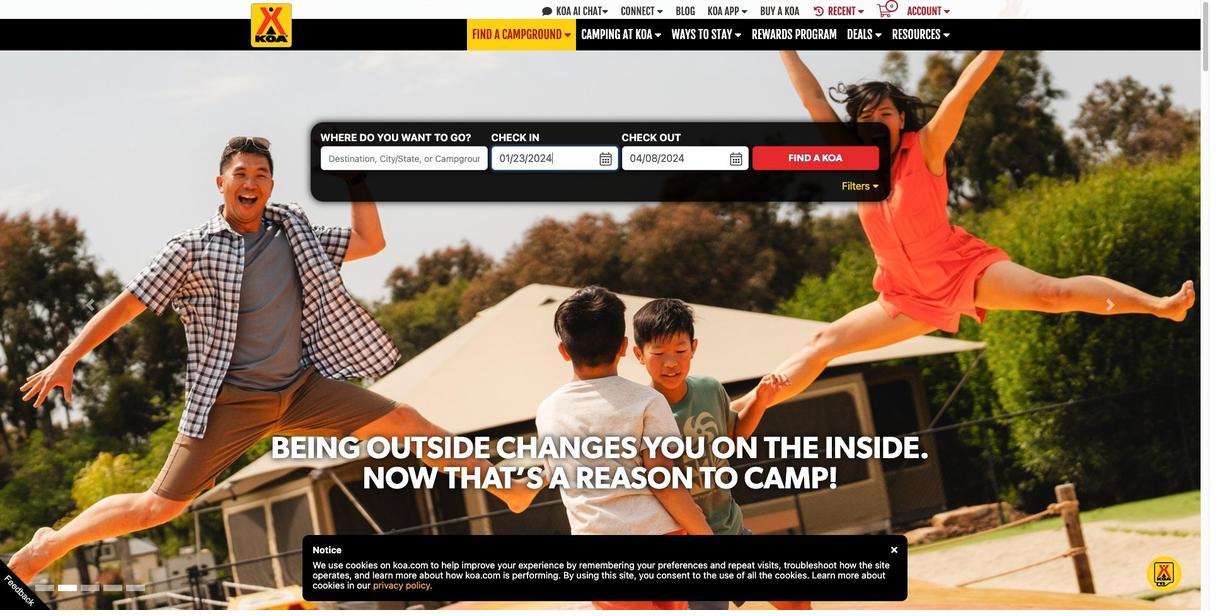 Task type: vqa. For each thing, say whether or not it's contained in the screenshot.
the Check In text field in the top of the page
yes



Task type: locate. For each thing, give the bounding box(es) containing it.
history image
[[814, 6, 826, 16]]

caret down image
[[602, 6, 609, 16], [742, 6, 748, 16], [858, 6, 865, 16], [944, 6, 950, 16], [655, 29, 662, 40], [875, 29, 882, 40]]

Check Out text field
[[622, 147, 749, 170]]

comment image
[[542, 6, 554, 16]]

calendar alt image
[[600, 154, 612, 164]]

primary navigation
[[0, 19, 1201, 50]]

koa campgrounds image
[[251, 3, 292, 47]]

advanced search image
[[873, 181, 879, 191]]

secondary navigation
[[0, 0, 1201, 47]]

caret down image
[[657, 6, 663, 16], [564, 29, 571, 40], [735, 29, 742, 40], [943, 29, 950, 40]]



Task type: describe. For each thing, give the bounding box(es) containing it.
calendar alt image
[[731, 154, 742, 164]]

shopping cart image
[[877, 5, 892, 18]]

times image
[[892, 546, 898, 555]]

Destination, City/State, or Campground Name text field
[[321, 147, 488, 170]]

Check In text field
[[491, 147, 618, 170]]



